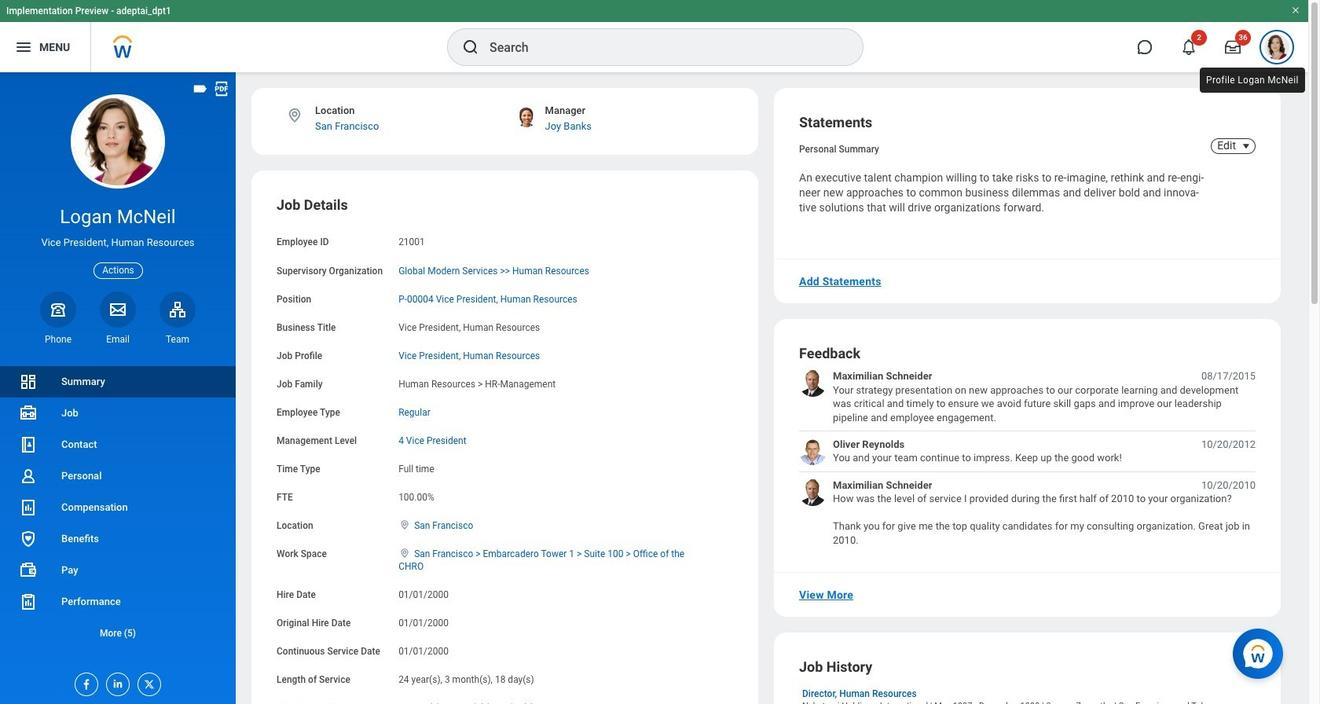 Task type: vqa. For each thing, say whether or not it's contained in the screenshot.
mail icon
yes



Task type: locate. For each thing, give the bounding box(es) containing it.
1 vertical spatial employee's photo (maximilian schneider) image
[[799, 479, 827, 506]]

justify image
[[14, 38, 33, 57]]

personal image
[[19, 467, 38, 486]]

group
[[277, 196, 733, 704]]

job image
[[19, 404, 38, 423]]

x image
[[138, 674, 156, 691]]

1 vertical spatial location image
[[399, 548, 411, 559]]

1 employee's photo (maximilian schneider) image from the top
[[799, 370, 827, 397]]

search image
[[461, 38, 480, 57]]

summary image
[[19, 373, 38, 391]]

2 employee's photo (maximilian schneider) image from the top
[[799, 479, 827, 506]]

0 vertical spatial location image
[[399, 520, 411, 531]]

1 location image from the top
[[399, 520, 411, 531]]

0 vertical spatial employee's photo (maximilian schneider) image
[[799, 370, 827, 397]]

compensation image
[[19, 498, 38, 517]]

employee's photo (maximilian schneider) image down employee's photo (oliver reynolds)
[[799, 479, 827, 506]]

inbox large image
[[1226, 39, 1241, 55]]

phone image
[[47, 300, 69, 319]]

pay image
[[19, 561, 38, 580]]

employee's photo (maximilian schneider) image
[[799, 370, 827, 397], [799, 479, 827, 506]]

tooltip
[[1197, 64, 1309, 96]]

employee's photo (maximilian schneider) image up employee's photo (oliver reynolds)
[[799, 370, 827, 397]]

notifications large image
[[1181, 39, 1197, 55]]

banner
[[0, 0, 1309, 72]]

list
[[0, 366, 236, 649], [799, 370, 1256, 547]]

Search Workday  search field
[[490, 30, 831, 64]]

location image
[[399, 520, 411, 531], [399, 548, 411, 559]]



Task type: describe. For each thing, give the bounding box(es) containing it.
personal summary element
[[799, 141, 880, 155]]

contact image
[[19, 435, 38, 454]]

linkedin image
[[107, 674, 124, 690]]

2 location image from the top
[[399, 548, 411, 559]]

mail image
[[108, 300, 127, 319]]

profile logan mcneil image
[[1265, 35, 1290, 63]]

team logan mcneil element
[[160, 333, 196, 346]]

tag image
[[192, 80, 209, 97]]

close environment banner image
[[1292, 6, 1301, 15]]

0 horizontal spatial list
[[0, 366, 236, 649]]

navigation pane region
[[0, 72, 236, 704]]

full time element
[[399, 461, 435, 475]]

1 horizontal spatial list
[[799, 370, 1256, 547]]

view printable version (pdf) image
[[213, 80, 230, 97]]

caret down image
[[1237, 140, 1256, 153]]

employee's photo (oliver reynolds) image
[[799, 438, 827, 465]]

email logan mcneil element
[[100, 333, 136, 346]]

benefits image
[[19, 530, 38, 549]]

performance image
[[19, 593, 38, 612]]

location image
[[286, 107, 303, 124]]

facebook image
[[75, 674, 93, 691]]

view team image
[[168, 300, 187, 319]]

phone logan mcneil element
[[40, 333, 76, 346]]



